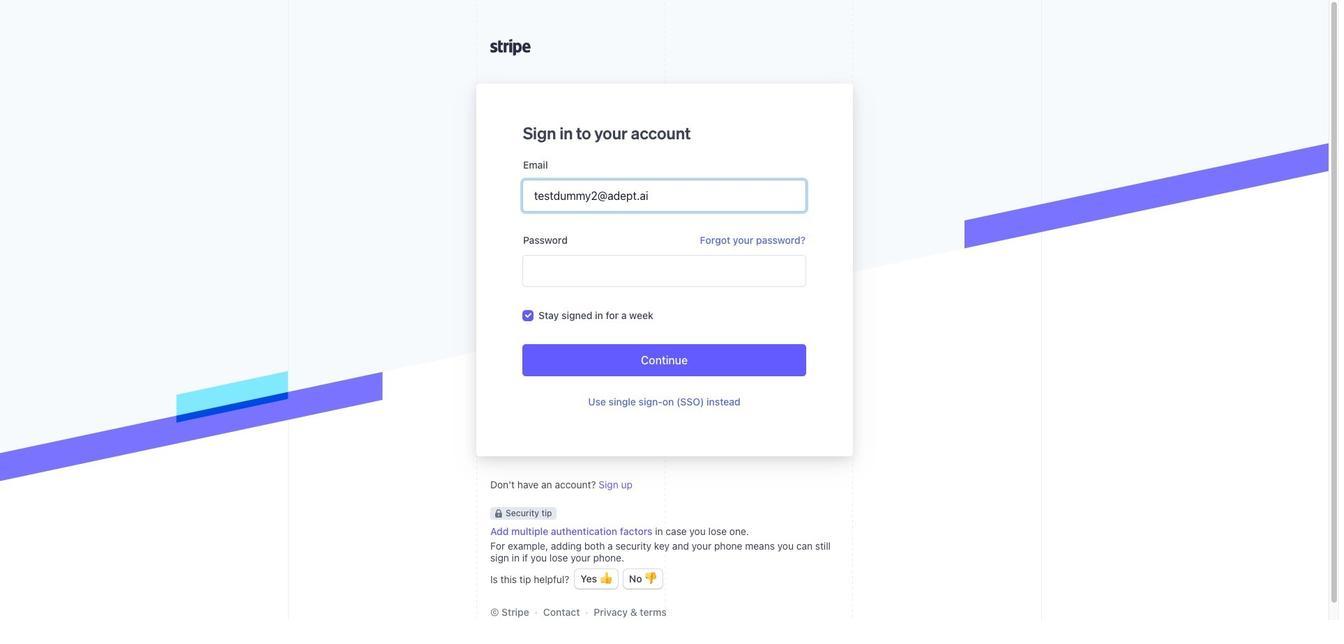 Task type: vqa. For each thing, say whether or not it's contained in the screenshot.
"Create" corresponding to Create
no



Task type: describe. For each thing, give the bounding box(es) containing it.
stripe image
[[490, 39, 530, 56]]

email input email field
[[523, 181, 805, 211]]



Task type: locate. For each thing, give the bounding box(es) containing it.
password input password field
[[523, 256, 805, 287]]



